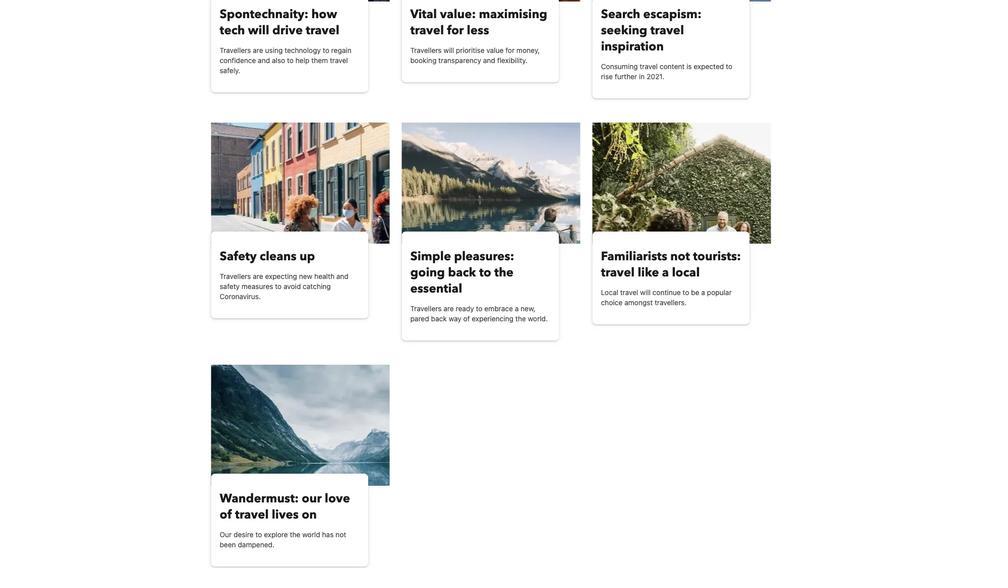 Task type: locate. For each thing, give the bounding box(es) containing it.
rise
[[601, 72, 613, 81]]

0 horizontal spatial back
[[431, 315, 447, 323]]

spontechnaity: how tech will drive travel
[[220, 6, 340, 39]]

travellers inside travellers are expecting new health and safety measures to avoid catching coronavirus.
[[220, 272, 251, 281]]

ready
[[456, 305, 474, 313]]

and down 'value'
[[483, 56, 496, 65]]

and down the using at top left
[[258, 56, 270, 65]]

a right 'be'
[[702, 288, 706, 297]]

1 horizontal spatial back
[[448, 264, 476, 281]]

drive
[[273, 22, 303, 39]]

the inside travellers are ready to embrace a new, pared back way of experiencing the world.
[[516, 315, 526, 323]]

are inside travellers are expecting new health and safety measures to avoid catching coronavirus.
[[253, 272, 263, 281]]

0 horizontal spatial of
[[220, 506, 232, 523]]

lives
[[272, 506, 299, 523]]

2 horizontal spatial will
[[641, 288, 651, 297]]

wandermust: our love of travel lives on
[[220, 490, 350, 523]]

world
[[302, 531, 320, 539]]

are left the using at top left
[[253, 46, 263, 55]]

will up the using at top left
[[248, 22, 269, 39]]

travel down regain on the left of the page
[[330, 56, 348, 65]]

seeking
[[601, 22, 648, 39]]

to up dampened.
[[256, 531, 262, 539]]

value:
[[440, 6, 476, 22]]

safety cleans up link
[[220, 248, 360, 265]]

tech
[[220, 22, 245, 39]]

of inside wandermust: our love of travel lives on
[[220, 506, 232, 523]]

0 horizontal spatial a
[[515, 305, 519, 313]]

travellers will prioritise value for money, booking transparency and flexibility.
[[411, 46, 540, 65]]

for up flexibility.
[[506, 46, 515, 55]]

travellers are ready to embrace a new, pared back way of experiencing the world.
[[411, 305, 548, 323]]

to
[[323, 46, 330, 55], [287, 56, 294, 65], [726, 62, 733, 71], [479, 264, 492, 281], [275, 282, 282, 291], [683, 288, 690, 297], [476, 305, 483, 313], [256, 531, 262, 539]]

prioritise
[[456, 46, 485, 55]]

0 vertical spatial will
[[248, 22, 269, 39]]

0 vertical spatial a
[[662, 264, 669, 281]]

simple pleasures: going back to the essential link
[[411, 248, 551, 297]]

1 vertical spatial back
[[431, 315, 447, 323]]

our
[[302, 490, 322, 507]]

not
[[671, 248, 690, 265], [336, 531, 346, 539]]

a for new,
[[515, 305, 519, 313]]

travellers for simple pleasures: going back to the essential
[[411, 305, 442, 313]]

travellers inside travellers are using technology to regain confidence and also to help them travel safely.
[[220, 46, 251, 55]]

1 vertical spatial a
[[702, 288, 706, 297]]

2 vertical spatial will
[[641, 288, 651, 297]]

to up embrace
[[479, 264, 492, 281]]

travel inside spontechnaity: how tech will drive travel
[[306, 22, 340, 39]]

0 horizontal spatial for
[[447, 22, 464, 39]]

0 vertical spatial back
[[448, 264, 476, 281]]

how
[[312, 6, 337, 22]]

1 vertical spatial for
[[506, 46, 515, 55]]

1 horizontal spatial a
[[662, 264, 669, 281]]

local
[[672, 264, 700, 281]]

2 horizontal spatial the
[[516, 315, 526, 323]]

back
[[448, 264, 476, 281], [431, 315, 447, 323]]

to left 'be'
[[683, 288, 690, 297]]

1 vertical spatial are
[[253, 272, 263, 281]]

travellers for spontechnaity: how tech will drive travel
[[220, 46, 251, 55]]

are
[[253, 46, 263, 55], [253, 272, 263, 281], [444, 305, 454, 313]]

0 horizontal spatial will
[[248, 22, 269, 39]]

tourists:
[[693, 248, 741, 265]]

will
[[248, 22, 269, 39], [444, 46, 454, 55], [641, 288, 651, 297]]

0 vertical spatial are
[[253, 46, 263, 55]]

less
[[467, 22, 489, 39]]

travellers inside travellers are ready to embrace a new, pared back way of experiencing the world.
[[411, 305, 442, 313]]

to right the expected
[[726, 62, 733, 71]]

2 vertical spatial a
[[515, 305, 519, 313]]

been
[[220, 541, 236, 549]]

travellers up confidence
[[220, 46, 251, 55]]

travellers inside "travellers will prioritise value for money, booking transparency and flexibility."
[[411, 46, 442, 55]]

technology
[[285, 46, 321, 55]]

has
[[322, 531, 334, 539]]

for inside "travellers will prioritise value for money, booking transparency and flexibility."
[[506, 46, 515, 55]]

1 horizontal spatial the
[[495, 264, 514, 281]]

and
[[258, 56, 270, 65], [483, 56, 496, 65], [337, 272, 349, 281]]

0 vertical spatial for
[[447, 22, 464, 39]]

search escapism: seeking travel inspiration
[[601, 6, 702, 55]]

travel inside search escapism: seeking travel inspiration
[[651, 22, 684, 39]]

for
[[447, 22, 464, 39], [506, 46, 515, 55]]

will inside local travel will continue to be a popular choice amongst travellers.
[[641, 288, 651, 297]]

are for up
[[253, 272, 263, 281]]

consuming
[[601, 62, 638, 71]]

back left "way"
[[431, 315, 447, 323]]

search escapism: seeking travel inspiration link
[[601, 6, 741, 55]]

will up amongst
[[641, 288, 651, 297]]

vital value: maximising travel for less
[[411, 6, 548, 39]]

2 vertical spatial are
[[444, 305, 454, 313]]

a left the new,
[[515, 305, 519, 313]]

1 vertical spatial will
[[444, 46, 454, 55]]

1 vertical spatial the
[[516, 315, 526, 323]]

travel up "2021."
[[640, 62, 658, 71]]

avoid
[[284, 282, 301, 291]]

travel up regain on the left of the page
[[306, 22, 340, 39]]

for inside vital value: maximising travel for less
[[447, 22, 464, 39]]

simple
[[411, 248, 451, 265]]

0 horizontal spatial not
[[336, 531, 346, 539]]

0 vertical spatial of
[[464, 315, 470, 323]]

travellers
[[220, 46, 251, 55], [411, 46, 442, 55], [220, 272, 251, 281], [411, 305, 442, 313]]

the
[[495, 264, 514, 281], [516, 315, 526, 323], [290, 531, 301, 539]]

a right like
[[662, 264, 669, 281]]

search
[[601, 6, 641, 22]]

travel up booking at the top
[[411, 22, 444, 39]]

of
[[464, 315, 470, 323], [220, 506, 232, 523]]

travel up local
[[601, 264, 635, 281]]

a
[[662, 264, 669, 281], [702, 288, 706, 297], [515, 305, 519, 313]]

on
[[302, 506, 317, 523]]

dampened.
[[238, 541, 275, 549]]

a inside travellers are ready to embrace a new, pared back way of experiencing the world.
[[515, 305, 519, 313]]

to right ready
[[476, 305, 483, 313]]

way
[[449, 315, 462, 323]]

of inside travellers are ready to embrace a new, pared back way of experiencing the world.
[[464, 315, 470, 323]]

travel inside local travel will continue to be a popular choice amongst travellers.
[[621, 288, 639, 297]]

safety
[[220, 282, 240, 291]]

are up "way"
[[444, 305, 454, 313]]

travel up amongst
[[621, 288, 639, 297]]

2 vertical spatial the
[[290, 531, 301, 539]]

of down ready
[[464, 315, 470, 323]]

0 horizontal spatial and
[[258, 56, 270, 65]]

maximising
[[479, 6, 548, 22]]

1 vertical spatial of
[[220, 506, 232, 523]]

2 horizontal spatial a
[[702, 288, 706, 297]]

1 horizontal spatial for
[[506, 46, 515, 55]]

1 horizontal spatial will
[[444, 46, 454, 55]]

them
[[312, 56, 328, 65]]

local
[[601, 288, 619, 297]]

back right going on the left top of page
[[448, 264, 476, 281]]

safely.
[[220, 66, 241, 75]]

are up measures
[[253, 272, 263, 281]]

familiarists not tourists: travel like a local link
[[601, 248, 741, 281]]

0 vertical spatial the
[[495, 264, 514, 281]]

are inside travellers are ready to embrace a new, pared back way of experiencing the world.
[[444, 305, 454, 313]]

for left less on the top of page
[[447, 22, 464, 39]]

2 horizontal spatial and
[[483, 56, 496, 65]]

safety cleans up
[[220, 248, 315, 265]]

spontechnaity: how tech will drive travel link
[[220, 6, 360, 39]]

to up them on the left of page
[[323, 46, 330, 55]]

not right has
[[336, 531, 346, 539]]

of up our
[[220, 506, 232, 523]]

are for tech
[[253, 46, 263, 55]]

travel up desire
[[235, 506, 269, 523]]

wandermust: our love of travel lives on link
[[220, 490, 360, 523]]

travel inside vital value: maximising travel for less
[[411, 22, 444, 39]]

1 horizontal spatial and
[[337, 272, 349, 281]]

to down expecting
[[275, 282, 282, 291]]

travel inside travellers are using technology to regain confidence and also to help them travel safely.
[[330, 56, 348, 65]]

0 vertical spatial not
[[671, 248, 690, 265]]

the down the new,
[[516, 315, 526, 323]]

to inside our desire to explore the world has not been dampened.
[[256, 531, 262, 539]]

will inside "travellers will prioritise value for money, booking transparency and flexibility."
[[444, 46, 454, 55]]

travellers up pared
[[411, 305, 442, 313]]

is
[[687, 62, 692, 71]]

coronavirus.
[[220, 292, 261, 301]]

to inside local travel will continue to be a popular choice amongst travellers.
[[683, 288, 690, 297]]

travel inside wandermust: our love of travel lives on
[[235, 506, 269, 523]]

and right health
[[337, 272, 349, 281]]

will up transparency
[[444, 46, 454, 55]]

are inside travellers are using technology to regain confidence and also to help them travel safely.
[[253, 46, 263, 55]]

not right like
[[671, 248, 690, 265]]

travellers up safety
[[220, 272, 251, 281]]

new
[[299, 272, 313, 281]]

a inside familiarists not tourists: travel like a local
[[662, 264, 669, 281]]

0 horizontal spatial the
[[290, 531, 301, 539]]

1 vertical spatial not
[[336, 531, 346, 539]]

1 horizontal spatial of
[[464, 315, 470, 323]]

travellers up booking at the top
[[411, 46, 442, 55]]

1 horizontal spatial not
[[671, 248, 690, 265]]

wandermust:
[[220, 490, 299, 507]]

the left "world"
[[290, 531, 301, 539]]

be
[[692, 288, 700, 297]]

travel
[[306, 22, 340, 39], [411, 22, 444, 39], [651, 22, 684, 39], [330, 56, 348, 65], [640, 62, 658, 71], [601, 264, 635, 281], [621, 288, 639, 297], [235, 506, 269, 523]]

a for local
[[662, 264, 669, 281]]

the up embrace
[[495, 264, 514, 281]]

are for going
[[444, 305, 454, 313]]

to right the also
[[287, 56, 294, 65]]

familiarists not tourists: travel like a local
[[601, 248, 741, 281]]

travel up 'content' in the right top of the page
[[651, 22, 684, 39]]



Task type: describe. For each thing, give the bounding box(es) containing it.
consuming travel content is expected to rise further in 2021.
[[601, 62, 733, 81]]

love
[[325, 490, 350, 507]]

desire
[[234, 531, 254, 539]]

to inside simple pleasures: going back to the essential
[[479, 264, 492, 281]]

in
[[639, 72, 645, 81]]

a inside local travel will continue to be a popular choice amongst travellers.
[[702, 288, 706, 297]]

amongst
[[625, 299, 653, 307]]

escapism:
[[644, 6, 702, 22]]

catching
[[303, 282, 331, 291]]

booking
[[411, 56, 437, 65]]

like
[[638, 264, 659, 281]]

cleans
[[260, 248, 297, 265]]

vital value: maximising travel for less link
[[411, 6, 551, 39]]

using
[[265, 46, 283, 55]]

simple pleasures: going back to the essential
[[411, 248, 515, 297]]

and inside travellers are using technology to regain confidence and also to help them travel safely.
[[258, 56, 270, 65]]

our desire to explore the world has not been dampened.
[[220, 531, 346, 549]]

back inside travellers are ready to embrace a new, pared back way of experiencing the world.
[[431, 315, 447, 323]]

money,
[[517, 46, 540, 55]]

vital
[[411, 6, 437, 22]]

familiarists
[[601, 248, 668, 265]]

also
[[272, 56, 285, 65]]

embrace
[[485, 305, 513, 313]]

flexibility.
[[497, 56, 528, 65]]

value
[[487, 46, 504, 55]]

2021.
[[647, 72, 665, 81]]

essential
[[411, 280, 462, 297]]

inspiration
[[601, 38, 664, 55]]

local travel will continue to be a popular choice amongst travellers.
[[601, 288, 732, 307]]

continue
[[653, 288, 681, 297]]

will inside spontechnaity: how tech will drive travel
[[248, 22, 269, 39]]

measures
[[242, 282, 273, 291]]

travellers are using technology to regain confidence and also to help them travel safely.
[[220, 46, 352, 75]]

spontechnaity:
[[220, 6, 309, 22]]

our
[[220, 531, 232, 539]]

popular
[[707, 288, 732, 297]]

going
[[411, 264, 445, 281]]

and inside "travellers will prioritise value for money, booking transparency and flexibility."
[[483, 56, 496, 65]]

transparency
[[439, 56, 481, 65]]

expecting
[[265, 272, 297, 281]]

explore
[[264, 531, 288, 539]]

health
[[314, 272, 335, 281]]

the inside our desire to explore the world has not been dampened.
[[290, 531, 301, 539]]

expected
[[694, 62, 724, 71]]

travellers for vital value: maximising travel for less
[[411, 46, 442, 55]]

confidence
[[220, 56, 256, 65]]

new,
[[521, 305, 536, 313]]

to inside consuming travel content is expected to rise further in 2021.
[[726, 62, 733, 71]]

regain
[[331, 46, 352, 55]]

to inside travellers are ready to embrace a new, pared back way of experiencing the world.
[[476, 305, 483, 313]]

world.
[[528, 315, 548, 323]]

up
[[300, 248, 315, 265]]

travel inside consuming travel content is expected to rise further in 2021.
[[640, 62, 658, 71]]

safety
[[220, 248, 257, 265]]

travel inside familiarists not tourists: travel like a local
[[601, 264, 635, 281]]

not inside familiarists not tourists: travel like a local
[[671, 248, 690, 265]]

experiencing
[[472, 315, 514, 323]]

help
[[296, 56, 310, 65]]

for for travel
[[447, 22, 464, 39]]

travellers for safety cleans up
[[220, 272, 251, 281]]

the inside simple pleasures: going back to the essential
[[495, 264, 514, 281]]

travellers are expecting new health and safety measures to avoid catching coronavirus.
[[220, 272, 349, 301]]

further
[[615, 72, 638, 81]]

pleasures:
[[454, 248, 515, 265]]

not inside our desire to explore the world has not been dampened.
[[336, 531, 346, 539]]

content
[[660, 62, 685, 71]]

travellers.
[[655, 299, 687, 307]]

back inside simple pleasures: going back to the essential
[[448, 264, 476, 281]]

and inside travellers are expecting new health and safety measures to avoid catching coronavirus.
[[337, 272, 349, 281]]

pared
[[411, 315, 429, 323]]

for for value
[[506, 46, 515, 55]]

to inside travellers are expecting new health and safety measures to avoid catching coronavirus.
[[275, 282, 282, 291]]

choice
[[601, 299, 623, 307]]



Task type: vqa. For each thing, say whether or not it's contained in the screenshot.
bottom bed
no



